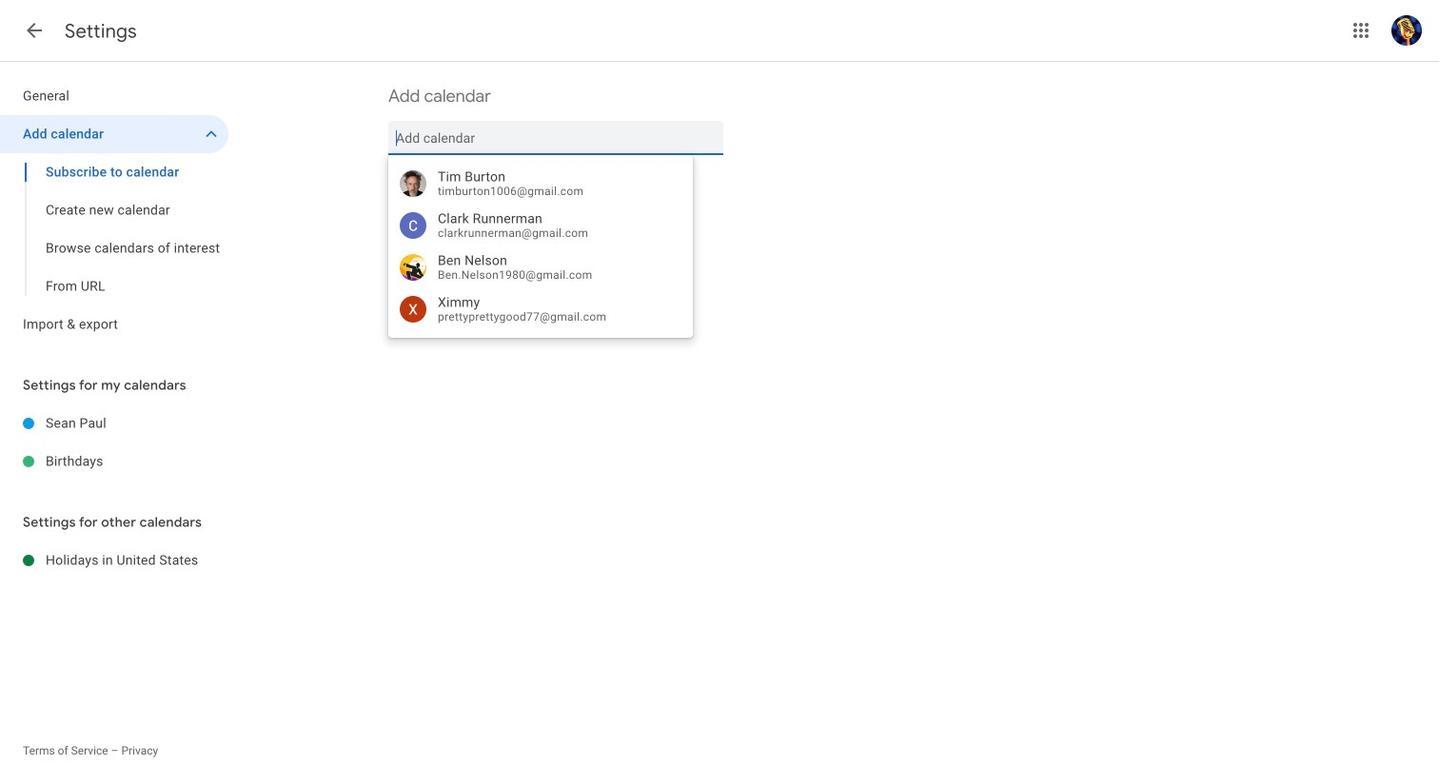 Task type: vqa. For each thing, say whether or not it's contained in the screenshot.
Calendar 'heading'
no



Task type: describe. For each thing, give the bounding box(es) containing it.
holidays in united states tree item
[[0, 542, 229, 580]]

Add calendar text field
[[396, 121, 716, 155]]

go back image
[[23, 19, 46, 42]]



Task type: locate. For each thing, give the bounding box(es) containing it.
tree
[[0, 77, 229, 344], [0, 405, 229, 481]]

heading
[[65, 19, 137, 43]]

birthdays tree item
[[0, 443, 229, 481]]

group
[[0, 153, 229, 306]]

sean paul tree item
[[0, 405, 229, 443]]

2 tree from the top
[[0, 405, 229, 481]]

0 vertical spatial tree
[[0, 77, 229, 344]]

1 vertical spatial tree
[[0, 405, 229, 481]]

add calendar tree item
[[0, 115, 229, 153]]

list box
[[388, 163, 693, 330]]

1 tree from the top
[[0, 77, 229, 344]]



